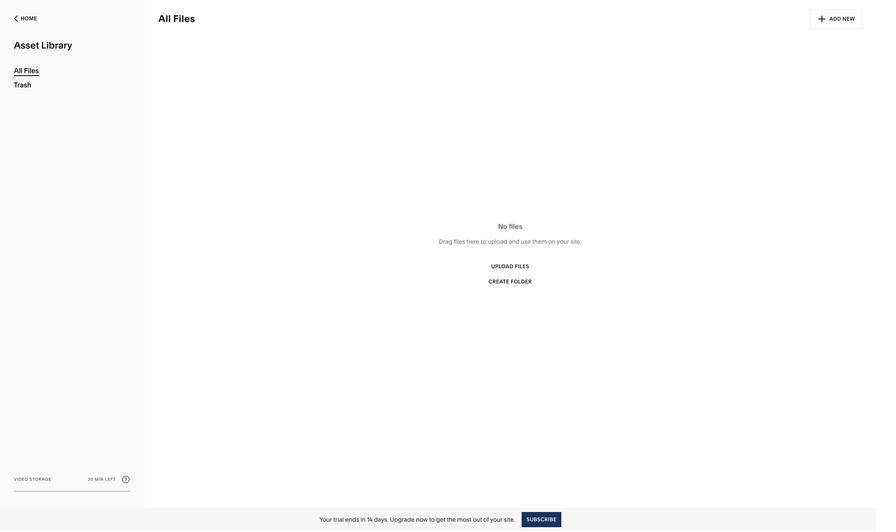Task type: locate. For each thing, give the bounding box(es) containing it.
create
[[489, 278, 509, 285]]

in
[[361, 516, 366, 523]]

0 horizontal spatial all
[[14, 66, 22, 75]]

subscribe
[[527, 516, 557, 522]]

use
[[521, 238, 531, 245]]

1 horizontal spatial files
[[173, 13, 195, 25]]

1 vertical spatial site.
[[504, 516, 515, 523]]

new
[[843, 16, 855, 22]]

video
[[14, 477, 28, 482]]

your right of
[[490, 516, 502, 523]]

upgrade
[[390, 516, 415, 523]]

1 vertical spatial all
[[14, 66, 22, 75]]

your right the on
[[557, 238, 569, 245]]

to
[[481, 238, 486, 245], [429, 516, 435, 523]]

all inside button
[[158, 13, 171, 25]]

site.
[[571, 238, 582, 245], [504, 516, 515, 523]]

asset library
[[14, 40, 72, 51]]

to right here at the top right of the page
[[481, 238, 486, 245]]

files right "no" on the top of the page
[[509, 222, 523, 231]]

1 vertical spatial files
[[454, 238, 465, 245]]

video storage
[[14, 477, 51, 482]]

all
[[158, 13, 171, 25], [14, 66, 22, 75]]

files left here at the top right of the page
[[454, 238, 465, 245]]

trial
[[333, 516, 344, 523]]

library
[[41, 40, 72, 51]]

files
[[509, 222, 523, 231], [454, 238, 465, 245], [515, 263, 529, 270]]

1 horizontal spatial all
[[158, 13, 171, 25]]

1 horizontal spatial all files
[[158, 13, 195, 25]]

upload
[[491, 263, 514, 270]]

0 vertical spatial all files
[[158, 13, 195, 25]]

files inside button
[[515, 263, 529, 270]]

0 vertical spatial to
[[481, 238, 486, 245]]

upload files
[[491, 263, 529, 270]]

0 vertical spatial files
[[173, 13, 195, 25]]

site. right of
[[504, 516, 515, 523]]

1 horizontal spatial to
[[481, 238, 486, 245]]

all files
[[158, 13, 195, 25], [14, 66, 39, 75]]

files for upload
[[515, 263, 529, 270]]

2 vertical spatial files
[[515, 263, 529, 270]]

files for no
[[509, 222, 523, 231]]

home
[[21, 15, 37, 22]]

1 vertical spatial to
[[429, 516, 435, 523]]

min
[[95, 477, 104, 482]]

files
[[173, 13, 195, 25], [24, 66, 39, 75]]

here
[[467, 238, 479, 245]]

0 horizontal spatial your
[[490, 516, 502, 523]]

0 vertical spatial files
[[509, 222, 523, 231]]

them
[[532, 238, 547, 245]]

to left get
[[429, 516, 435, 523]]

no
[[498, 222, 507, 231]]

your
[[557, 238, 569, 245], [490, 516, 502, 523]]

create folder button
[[489, 274, 532, 289]]

1 horizontal spatial your
[[557, 238, 569, 245]]

1 horizontal spatial site.
[[571, 238, 582, 245]]

0 vertical spatial all
[[158, 13, 171, 25]]

create folder
[[489, 278, 532, 285]]

files up folder
[[515, 263, 529, 270]]

site. right the on
[[571, 238, 582, 245]]

30
[[88, 477, 93, 482]]

out
[[473, 516, 482, 523]]

get
[[436, 516, 445, 523]]

all files inside button
[[158, 13, 195, 25]]

0 horizontal spatial files
[[24, 66, 39, 75]]

0 horizontal spatial all files
[[14, 66, 39, 75]]

1 vertical spatial your
[[490, 516, 502, 523]]



Task type: describe. For each thing, give the bounding box(es) containing it.
of
[[483, 516, 489, 523]]

upload
[[488, 238, 507, 245]]

the
[[447, 516, 456, 523]]

1 vertical spatial all files
[[14, 66, 39, 75]]

home button
[[11, 0, 131, 37]]

0 vertical spatial your
[[557, 238, 569, 245]]

0 horizontal spatial to
[[429, 516, 435, 523]]

files for drag
[[454, 238, 465, 245]]

your trial ends in 14 days. upgrade now to get the most out of your site.
[[319, 516, 515, 523]]

days.
[[374, 516, 389, 523]]

no files
[[498, 222, 523, 231]]

folder
[[511, 278, 532, 285]]

add new
[[829, 16, 855, 22]]

0 vertical spatial site.
[[571, 238, 582, 245]]

left
[[105, 477, 116, 482]]

and
[[509, 238, 519, 245]]

all files button
[[154, 11, 200, 27]]

trash
[[14, 81, 31, 89]]

add
[[829, 16, 841, 22]]

files inside all files button
[[173, 13, 195, 25]]

drag files here to upload and use them on your site.
[[439, 238, 582, 245]]

drag
[[439, 238, 452, 245]]

add new button
[[810, 9, 862, 29]]

14
[[367, 516, 373, 523]]

on
[[548, 238, 556, 245]]

your
[[319, 516, 332, 523]]

now
[[416, 516, 428, 523]]

upload files button
[[491, 259, 529, 274]]

most
[[457, 516, 471, 523]]

ends
[[345, 516, 359, 523]]

1 vertical spatial files
[[24, 66, 39, 75]]

asset
[[14, 40, 39, 51]]

0 horizontal spatial site.
[[504, 516, 515, 523]]

30 min left
[[88, 477, 116, 482]]

subscribe button
[[522, 512, 561, 527]]

storage
[[30, 477, 51, 482]]



Task type: vqa. For each thing, say whether or not it's contained in the screenshot.
files related to No
yes



